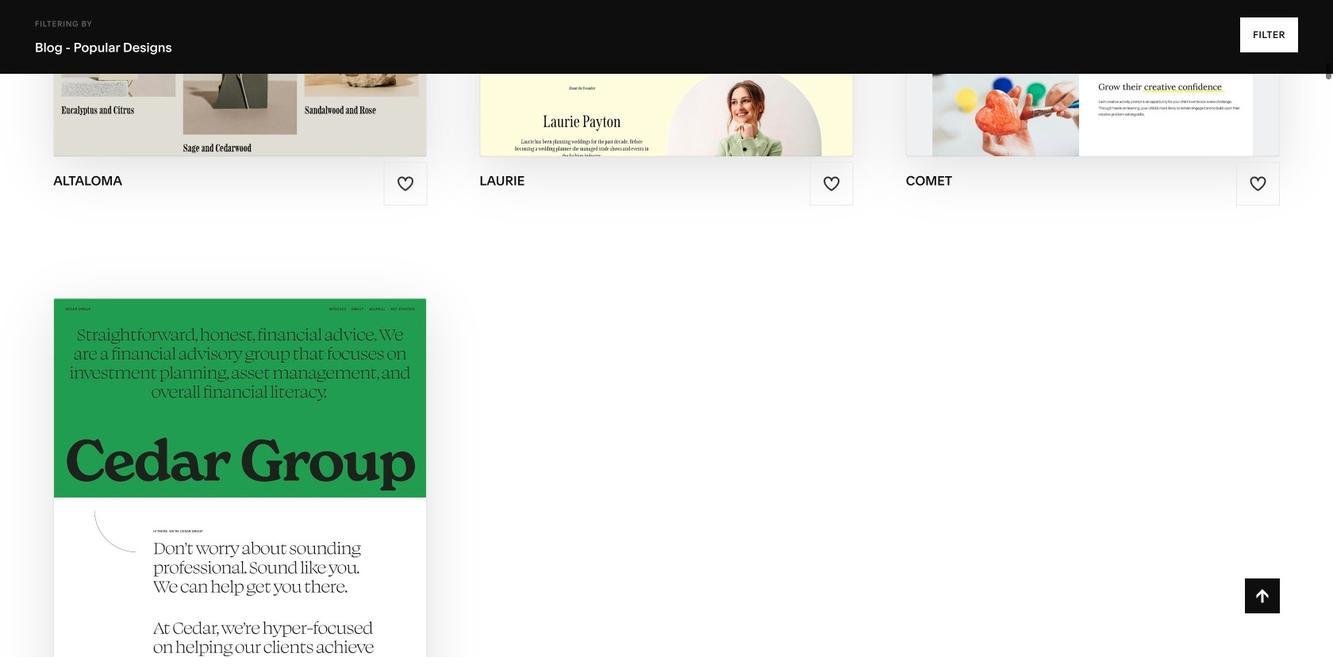 Task type: describe. For each thing, give the bounding box(es) containing it.
laurie image
[[481, 0, 853, 156]]

comet image
[[907, 0, 1280, 156]]

cedar image
[[54, 299, 427, 657]]

add altaloma to your favorites list image
[[397, 175, 414, 193]]

add laurie to your favorites list image
[[823, 175, 841, 193]]



Task type: locate. For each thing, give the bounding box(es) containing it.
add comet to your favorites list image
[[1250, 175, 1267, 193]]

altaloma image
[[54, 0, 427, 156]]

back to top image
[[1254, 588, 1272, 605]]



Task type: vqa. For each thing, say whether or not it's contained in the screenshot.
The Add Altaloma To Your Favorites List icon
yes



